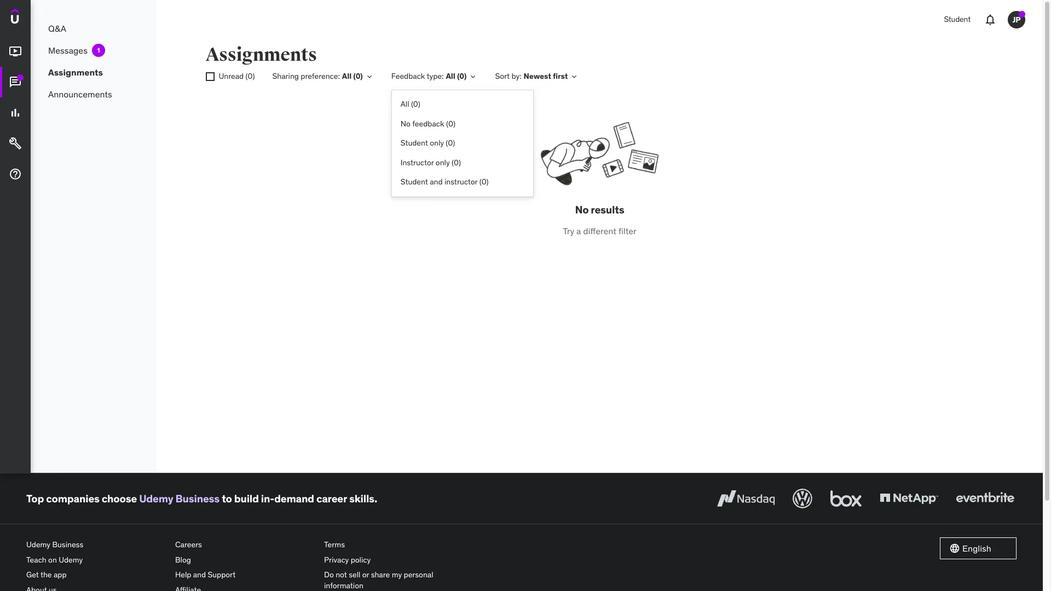 Task type: describe. For each thing, give the bounding box(es) containing it.
1 vertical spatial udemy business link
[[26, 538, 166, 553]]

box image
[[828, 487, 865, 511]]

do
[[324, 570, 334, 580]]

no for no feedback (0)
[[401, 119, 411, 128]]

sharing preference: all (0)
[[272, 71, 363, 81]]

1 horizontal spatial assignments
[[206, 43, 317, 66]]

1 horizontal spatial business
[[176, 492, 220, 505]]

blog link
[[175, 553, 315, 568]]

by:
[[512, 71, 522, 81]]

eventbrite image
[[954, 487, 1017, 511]]

student for student and instructor (0)
[[401, 177, 428, 187]]

feedback
[[391, 71, 425, 81]]

(0) inside 'all (0)' button
[[411, 99, 420, 109]]

udemy business teach on udemy get the app
[[26, 540, 83, 580]]

netapp image
[[878, 487, 941, 511]]

q&a
[[48, 23, 66, 34]]

demand
[[274, 492, 314, 505]]

xsmall image for sharing preference: all (0)
[[365, 72, 374, 81]]

help and support link
[[175, 568, 315, 583]]

or
[[362, 570, 369, 580]]

build
[[234, 492, 259, 505]]

first
[[553, 71, 568, 81]]

student only (0) button
[[392, 134, 533, 153]]

all (0)
[[401, 99, 420, 109]]

skills.
[[349, 492, 377, 505]]

privacy policy link
[[324, 553, 464, 568]]

try
[[563, 225, 574, 236]]

instructor only (0) button
[[392, 153, 533, 173]]

2 medium image from the top
[[9, 106, 22, 119]]

terms
[[324, 540, 345, 550]]

english button
[[940, 538, 1017, 560]]

all inside button
[[401, 99, 409, 109]]

instructor only (0)
[[401, 158, 461, 167]]

0 vertical spatial udemy
[[139, 492, 173, 505]]

1 medium image from the top
[[9, 76, 22, 89]]

(0) inside student only (0) button
[[446, 138, 455, 148]]

do not sell or share my personal information button
[[324, 568, 464, 591]]

student for student only (0)
[[401, 138, 428, 148]]

no for no results
[[575, 203, 589, 216]]

results
[[591, 203, 625, 216]]

teach
[[26, 555, 46, 565]]

teach on udemy link
[[26, 553, 166, 568]]

no feedback (0)
[[401, 119, 456, 128]]

student for student
[[944, 14, 971, 24]]

different
[[583, 225, 617, 236]]

volkswagen image
[[791, 487, 815, 511]]

0 vertical spatial udemy business link
[[139, 492, 220, 505]]

2 medium image from the top
[[9, 168, 22, 181]]

careers blog help and support
[[175, 540, 236, 580]]

instructor
[[445, 177, 478, 187]]

policy
[[351, 555, 371, 565]]

filter
[[619, 225, 637, 236]]

small image
[[950, 543, 960, 554]]

1 horizontal spatial udemy
[[59, 555, 83, 565]]

student and instructor (0)
[[401, 177, 489, 187]]

xsmall image for feedback type: all (0)
[[469, 72, 478, 81]]

xsmall image
[[570, 72, 579, 81]]

jp
[[1013, 15, 1021, 24]]

in-
[[261, 492, 274, 505]]

not
[[336, 570, 347, 580]]

all for feedback type:
[[446, 71, 455, 81]]

top companies choose udemy business to build in-demand career skills.
[[26, 492, 377, 505]]

only for student
[[430, 138, 444, 148]]

app
[[54, 570, 67, 580]]



Task type: locate. For each thing, give the bounding box(es) containing it.
terms link
[[324, 538, 464, 553]]

0 horizontal spatial all
[[342, 71, 352, 81]]

no
[[401, 119, 411, 128], [575, 203, 589, 216]]

1 vertical spatial medium image
[[9, 106, 22, 119]]

student inside student and instructor (0) button
[[401, 177, 428, 187]]

(0) inside instructor only (0) button
[[452, 158, 461, 167]]

try a different filter
[[563, 225, 637, 236]]

xsmall image left sort
[[469, 72, 478, 81]]

assignments link
[[31, 61, 157, 83]]

0 horizontal spatial business
[[52, 540, 83, 550]]

information
[[324, 581, 364, 591]]

(0) inside student and instructor (0) button
[[480, 177, 489, 187]]

business
[[176, 492, 220, 505], [52, 540, 83, 550]]

1 vertical spatial and
[[193, 570, 206, 580]]

student only (0)
[[401, 138, 455, 148]]

0 horizontal spatial no
[[401, 119, 411, 128]]

0 vertical spatial only
[[430, 138, 444, 148]]

type:
[[427, 71, 444, 81]]

share
[[371, 570, 390, 580]]

the
[[41, 570, 52, 580]]

and inside button
[[430, 177, 443, 187]]

no up a
[[575, 203, 589, 216]]

business left the to
[[176, 492, 220, 505]]

unread (0)
[[219, 71, 255, 81]]

0 vertical spatial medium image
[[9, 45, 22, 58]]

0 vertical spatial no
[[401, 119, 411, 128]]

sharing
[[272, 71, 299, 81]]

student left the notifications icon
[[944, 14, 971, 24]]

(0) up no feedback (0) at the top left of page
[[411, 99, 420, 109]]

1 vertical spatial medium image
[[9, 168, 22, 181]]

(0) down no feedback (0) button
[[446, 138, 455, 148]]

udemy
[[139, 492, 173, 505], [26, 540, 50, 550], [59, 555, 83, 565]]

2 vertical spatial student
[[401, 177, 428, 187]]

(0) right unread
[[246, 71, 255, 81]]

student up instructor
[[401, 138, 428, 148]]

messages
[[48, 45, 88, 56]]

udemy right on
[[59, 555, 83, 565]]

all for sharing preference:
[[342, 71, 352, 81]]

xsmall image left unread
[[206, 72, 214, 81]]

you have alerts image
[[1019, 11, 1026, 18]]

student down instructor
[[401, 177, 428, 187]]

1 xsmall image from the left
[[365, 72, 374, 81]]

announcements link
[[31, 83, 157, 105]]

udemy business link up careers
[[139, 492, 220, 505]]

(0) right instructor
[[480, 177, 489, 187]]

announcements
[[48, 89, 112, 100]]

1 vertical spatial business
[[52, 540, 83, 550]]

jp link
[[1004, 7, 1030, 33]]

unread
[[219, 71, 244, 81]]

instructor
[[401, 158, 434, 167]]

assignments up the unread (0)
[[206, 43, 317, 66]]

xsmall image left feedback
[[365, 72, 374, 81]]

udemy image
[[11, 9, 61, 27]]

student inside student link
[[944, 14, 971, 24]]

1
[[97, 46, 100, 54]]

1 vertical spatial udemy
[[26, 540, 50, 550]]

0 vertical spatial medium image
[[9, 76, 22, 89]]

0 horizontal spatial xsmall image
[[206, 72, 214, 81]]

nasdaq image
[[715, 487, 778, 511]]

privacy
[[324, 555, 349, 565]]

no feedback (0) button
[[392, 114, 533, 134]]

a
[[577, 225, 581, 236]]

3 medium image from the top
[[9, 137, 22, 150]]

student
[[944, 14, 971, 24], [401, 138, 428, 148], [401, 177, 428, 187]]

1 vertical spatial only
[[436, 158, 450, 167]]

feedback
[[412, 119, 444, 128]]

and right help
[[193, 570, 206, 580]]

only up instructor only (0)
[[430, 138, 444, 148]]

0 vertical spatial student
[[944, 14, 971, 24]]

2 horizontal spatial udemy
[[139, 492, 173, 505]]

all right preference:
[[342, 71, 352, 81]]

and
[[430, 177, 443, 187], [193, 570, 206, 580]]

0 horizontal spatial udemy
[[26, 540, 50, 550]]

help
[[175, 570, 191, 580]]

career
[[316, 492, 347, 505]]

notifications image
[[984, 13, 997, 26]]

no down all (0)
[[401, 119, 411, 128]]

1 horizontal spatial xsmall image
[[365, 72, 374, 81]]

only
[[430, 138, 444, 148], [436, 158, 450, 167]]

udemy business link up get the app link
[[26, 538, 166, 553]]

2 xsmall image from the left
[[469, 72, 478, 81]]

student inside student only (0) button
[[401, 138, 428, 148]]

and inside careers blog help and support
[[193, 570, 206, 580]]

(0) right "type:"
[[457, 71, 467, 81]]

udemy business link
[[139, 492, 220, 505], [26, 538, 166, 553]]

1 horizontal spatial all
[[401, 99, 409, 109]]

assignments
[[206, 43, 317, 66], [48, 67, 103, 78]]

student link
[[938, 7, 977, 33]]

0 vertical spatial business
[[176, 492, 220, 505]]

sell
[[349, 570, 361, 580]]

q&a link
[[31, 18, 157, 39]]

1 vertical spatial student
[[401, 138, 428, 148]]

my
[[392, 570, 402, 580]]

on
[[48, 555, 57, 565]]

(0) down 'all (0)' button
[[446, 119, 456, 128]]

all
[[342, 71, 352, 81], [446, 71, 455, 81], [401, 99, 409, 109]]

2 horizontal spatial all
[[446, 71, 455, 81]]

0 vertical spatial and
[[430, 177, 443, 187]]

all (0) button
[[392, 95, 533, 114]]

to
[[222, 492, 232, 505]]

top
[[26, 492, 44, 505]]

medium image
[[9, 45, 22, 58], [9, 168, 22, 181]]

choose
[[102, 492, 137, 505]]

companies
[[46, 492, 100, 505]]

english
[[963, 543, 992, 554]]

1 horizontal spatial and
[[430, 177, 443, 187]]

2 horizontal spatial xsmall image
[[469, 72, 478, 81]]

preference:
[[301, 71, 340, 81]]

only inside student only (0) button
[[430, 138, 444, 148]]

udemy up teach
[[26, 540, 50, 550]]

sort
[[495, 71, 510, 81]]

1 vertical spatial no
[[575, 203, 589, 216]]

support
[[208, 570, 236, 580]]

all down feedback
[[401, 99, 409, 109]]

no results
[[575, 203, 625, 216]]

no inside button
[[401, 119, 411, 128]]

0 horizontal spatial assignments
[[48, 67, 103, 78]]

assignments up 'announcements'
[[48, 67, 103, 78]]

blog
[[175, 555, 191, 565]]

get
[[26, 570, 39, 580]]

and down instructor only (0)
[[430, 177, 443, 187]]

student and instructor (0) button
[[392, 173, 533, 192]]

only for instructor
[[436, 158, 450, 167]]

get the app link
[[26, 568, 166, 583]]

3 xsmall image from the left
[[206, 72, 214, 81]]

1 horizontal spatial no
[[575, 203, 589, 216]]

udemy right choose
[[139, 492, 173, 505]]

careers
[[175, 540, 202, 550]]

(0)
[[246, 71, 255, 81], [353, 71, 363, 81], [457, 71, 467, 81], [411, 99, 420, 109], [446, 119, 456, 128], [446, 138, 455, 148], [452, 158, 461, 167], [480, 177, 489, 187]]

2 vertical spatial medium image
[[9, 137, 22, 150]]

(0) inside no feedback (0) button
[[446, 119, 456, 128]]

(0) down student only (0) button
[[452, 158, 461, 167]]

only inside instructor only (0) button
[[436, 158, 450, 167]]

1 medium image from the top
[[9, 45, 22, 58]]

all right "type:"
[[446, 71, 455, 81]]

only up student and instructor (0)
[[436, 158, 450, 167]]

terms privacy policy do not sell or share my personal information
[[324, 540, 433, 591]]

(0) right preference:
[[353, 71, 363, 81]]

business inside udemy business teach on udemy get the app
[[52, 540, 83, 550]]

personal
[[404, 570, 433, 580]]

careers link
[[175, 538, 315, 553]]

medium image
[[9, 76, 22, 89], [9, 106, 22, 119], [9, 137, 22, 150]]

newest
[[524, 71, 551, 81]]

0 horizontal spatial and
[[193, 570, 206, 580]]

xsmall image
[[365, 72, 374, 81], [469, 72, 478, 81], [206, 72, 214, 81]]

2 vertical spatial udemy
[[59, 555, 83, 565]]

feedback type: all (0)
[[391, 71, 467, 81]]

business up on
[[52, 540, 83, 550]]

sort by: newest first
[[495, 71, 568, 81]]



Task type: vqa. For each thing, say whether or not it's contained in the screenshot.
right AND
yes



